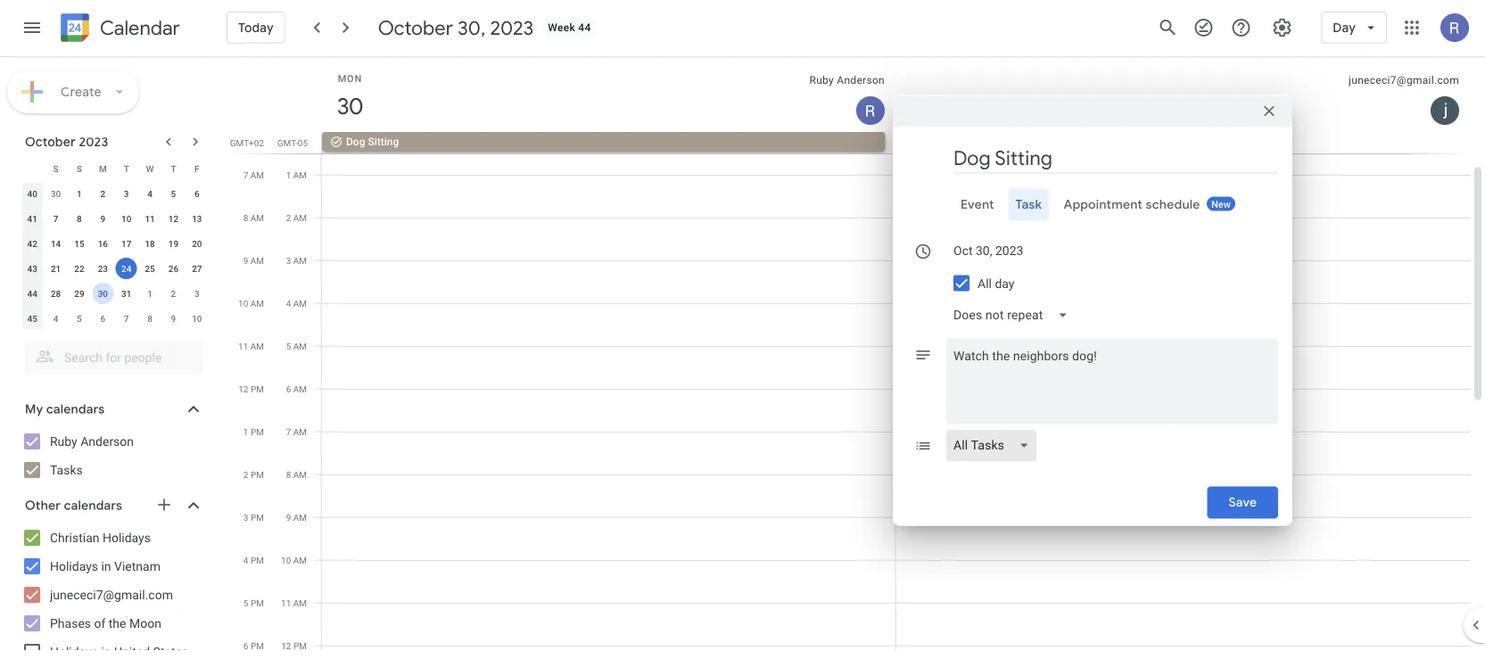 Task type: locate. For each thing, give the bounding box(es) containing it.
0 vertical spatial 30
[[336, 91, 361, 121]]

0 vertical spatial anderson
[[837, 74, 885, 87]]

1 vertical spatial ruby anderson
[[50, 434, 134, 449]]

6 right 12 pm on the bottom of page
[[286, 384, 291, 394]]

junececi7@gmail.com inside other calendars list
[[50, 587, 173, 602]]

appointment schedule
[[1064, 197, 1200, 213]]

1 am
[[286, 169, 307, 180]]

11
[[145, 213, 155, 224], [238, 341, 248, 351], [281, 598, 291, 608]]

2 vertical spatial 30
[[98, 288, 108, 299]]

41
[[27, 213, 37, 224]]

12 element
[[163, 208, 184, 229]]

1 vertical spatial holidays
[[50, 559, 98, 574]]

4 for 4 pm
[[243, 555, 248, 565]]

0 vertical spatial ruby anderson
[[809, 74, 885, 87]]

phases of the moon
[[50, 616, 161, 631]]

anderson inside 30 'column header'
[[837, 74, 885, 87]]

pm for 3 pm
[[251, 512, 264, 523]]

9 am right 3 pm on the bottom left of the page
[[286, 512, 307, 523]]

9 am
[[243, 255, 264, 266], [286, 512, 307, 523]]

14
[[51, 238, 61, 249]]

october up september 30 element
[[25, 134, 76, 150]]

1 pm from the top
[[251, 384, 264, 394]]

9 am left 3 am
[[243, 255, 264, 266]]

11 am up 12 pm on the bottom of page
[[238, 341, 264, 351]]

6
[[194, 188, 199, 199], [100, 313, 105, 324], [286, 384, 291, 394]]

0 vertical spatial 8 am
[[243, 212, 264, 223]]

2
[[100, 188, 105, 199], [286, 212, 291, 223], [171, 288, 176, 299], [243, 469, 248, 480]]

11 up 12 pm on the bottom of page
[[238, 341, 248, 351]]

3 right november 2 element
[[194, 288, 199, 299]]

1 vertical spatial 12
[[238, 384, 248, 394]]

pm down 4 pm
[[251, 598, 264, 608]]

4 pm
[[243, 555, 264, 565]]

t right w
[[171, 163, 176, 174]]

week
[[548, 21, 575, 34]]

7 right 41
[[53, 213, 58, 224]]

1 vertical spatial calendars
[[64, 498, 122, 514]]

20 element
[[186, 233, 208, 254]]

calendars inside other calendars dropdown button
[[64, 498, 122, 514]]

24 cell
[[115, 256, 138, 281]]

junececi7@gmail.com
[[1349, 74, 1459, 87], [50, 587, 173, 602]]

3 pm from the top
[[251, 469, 264, 480]]

12 for 12 pm
[[238, 384, 248, 394]]

11 am
[[238, 341, 264, 351], [281, 598, 307, 608]]

anderson up dog sitting row
[[837, 74, 885, 87]]

31
[[121, 288, 131, 299]]

am down 05 at the left of the page
[[293, 169, 307, 180]]

am left 5 am
[[250, 341, 264, 351]]

pm for 4 pm
[[251, 555, 264, 565]]

day button
[[1321, 6, 1387, 49]]

44 right week
[[578, 21, 591, 34]]

7 inside "element"
[[124, 313, 129, 324]]

4
[[147, 188, 152, 199], [286, 298, 291, 309], [53, 313, 58, 324], [243, 555, 248, 565]]

25
[[145, 263, 155, 274]]

5 right november 4 "element"
[[77, 313, 82, 324]]

1 down 12 pm on the bottom of page
[[243, 426, 248, 437]]

5 for 5 pm
[[243, 598, 248, 608]]

1 horizontal spatial 2023
[[490, 15, 534, 40]]

1 horizontal spatial 7 am
[[286, 426, 307, 437]]

6 left november 7 "element"
[[100, 313, 105, 324]]

13
[[192, 213, 202, 224]]

0 horizontal spatial 30
[[51, 188, 61, 199]]

2 t from the left
[[171, 163, 176, 174]]

44 inside row
[[27, 288, 37, 299]]

pm
[[251, 384, 264, 394], [251, 426, 264, 437], [251, 469, 264, 480], [251, 512, 264, 523], [251, 555, 264, 565], [251, 598, 264, 608]]

2023 right 30,
[[490, 15, 534, 40]]

2 horizontal spatial 6
[[286, 384, 291, 394]]

0 vertical spatial junececi7@gmail.com
[[1349, 74, 1459, 87]]

1 vertical spatial 8 am
[[286, 469, 307, 480]]

0 horizontal spatial 6
[[100, 313, 105, 324]]

2 left november 3 element
[[171, 288, 176, 299]]

3 for 3 am
[[286, 255, 291, 266]]

november 3 element
[[186, 283, 208, 304]]

1 cell from the left
[[322, 132, 896, 651]]

12 pm
[[238, 384, 264, 394]]

6 down the f
[[194, 188, 199, 199]]

1 inside 'element'
[[147, 288, 152, 299]]

12 inside 30 grid
[[238, 384, 248, 394]]

28 element
[[45, 283, 67, 304]]

pm for 5 pm
[[251, 598, 264, 608]]

0 horizontal spatial 44
[[27, 288, 37, 299]]

holidays up the vietnam
[[103, 530, 151, 545]]

1 for 1 am
[[286, 169, 291, 180]]

1 left november 2 element
[[147, 288, 152, 299]]

october for october 30, 2023
[[378, 15, 453, 40]]

11 right 10 element
[[145, 213, 155, 224]]

pm for 1 pm
[[251, 426, 264, 437]]

0 horizontal spatial 11
[[145, 213, 155, 224]]

2 for 2 pm
[[243, 469, 248, 480]]

new
[[1211, 199, 1231, 210]]

0 horizontal spatial october
[[25, 134, 76, 150]]

2 vertical spatial 6
[[286, 384, 291, 394]]

october left 30,
[[378, 15, 453, 40]]

1 horizontal spatial 6
[[194, 188, 199, 199]]

1 vertical spatial 6
[[100, 313, 105, 324]]

november 2 element
[[163, 283, 184, 304]]

1 vertical spatial 11
[[238, 341, 248, 351]]

4 up 5 am
[[286, 298, 291, 309]]

row containing 43
[[21, 256, 209, 281]]

calendars
[[46, 401, 105, 417], [64, 498, 122, 514]]

1 horizontal spatial 11
[[238, 341, 248, 351]]

1 vertical spatial ruby
[[50, 434, 77, 449]]

ruby anderson inside 30 'column header'
[[809, 74, 885, 87]]

0 horizontal spatial t
[[124, 163, 129, 174]]

0 horizontal spatial 10 am
[[238, 298, 264, 309]]

1 horizontal spatial 11 am
[[281, 598, 307, 608]]

calendar element
[[57, 10, 180, 49]]

0 horizontal spatial holidays
[[50, 559, 98, 574]]

calendars right my
[[46, 401, 105, 417]]

9 right 3 pm on the bottom left of the page
[[286, 512, 291, 523]]

0 horizontal spatial ruby
[[50, 434, 77, 449]]

2023 up "m"
[[79, 134, 108, 150]]

m
[[99, 163, 107, 174]]

30 right 40
[[51, 188, 61, 199]]

3 down 2 pm
[[243, 512, 248, 523]]

6 inside 30 grid
[[286, 384, 291, 394]]

11 right 5 pm
[[281, 598, 291, 608]]

5 pm from the top
[[251, 555, 264, 565]]

s up september 30 element
[[53, 163, 58, 174]]

ruby inside my calendars list
[[50, 434, 77, 449]]

0 vertical spatial 9 am
[[243, 255, 264, 266]]

settings menu image
[[1271, 17, 1293, 38]]

1 horizontal spatial junececi7@gmail.com
[[1349, 74, 1459, 87]]

12 up 1 pm
[[238, 384, 248, 394]]

anderson down my calendars dropdown button
[[80, 434, 134, 449]]

10 right november 3 element
[[238, 298, 248, 309]]

10 am left 4 am
[[238, 298, 264, 309]]

1 horizontal spatial october
[[378, 15, 453, 40]]

october
[[378, 15, 453, 40], [25, 134, 76, 150]]

8 up 15 element
[[77, 213, 82, 224]]

5 down 4 am
[[286, 341, 291, 351]]

4 inside "element"
[[53, 313, 58, 324]]

4 up 5 pm
[[243, 555, 248, 565]]

calendars up christian holidays
[[64, 498, 122, 514]]

0 horizontal spatial 12
[[168, 213, 178, 224]]

row group containing 40
[[21, 181, 209, 331]]

2 horizontal spatial 11
[[281, 598, 291, 608]]

0 vertical spatial holidays
[[103, 530, 151, 545]]

28
[[51, 288, 61, 299]]

0 vertical spatial october
[[378, 15, 453, 40]]

1 vertical spatial 9 am
[[286, 512, 307, 523]]

0 vertical spatial calendars
[[46, 401, 105, 417]]

None search field
[[0, 334, 221, 374]]

row
[[314, 132, 1471, 651], [21, 156, 209, 181], [21, 181, 209, 206], [21, 206, 209, 231], [21, 231, 209, 256], [21, 256, 209, 281], [21, 281, 209, 306], [21, 306, 209, 331]]

3 up 4 am
[[286, 255, 291, 266]]

calendar
[[100, 16, 180, 41]]

pm up 2 pm
[[251, 426, 264, 437]]

7 right 1 pm
[[286, 426, 291, 437]]

0 vertical spatial 2023
[[490, 15, 534, 40]]

9 left 10 element
[[100, 213, 105, 224]]

add other calendars image
[[155, 496, 173, 514]]

25 element
[[139, 258, 161, 279]]

10 right 'november 9' element
[[192, 313, 202, 324]]

14 element
[[45, 233, 67, 254]]

0 horizontal spatial anderson
[[80, 434, 134, 449]]

am right 5 pm
[[293, 598, 307, 608]]

10 am
[[238, 298, 264, 309], [281, 555, 307, 565]]

11 element
[[139, 208, 161, 229]]

27 element
[[186, 258, 208, 279]]

8 left 'november 9' element
[[147, 313, 152, 324]]

calendars inside my calendars dropdown button
[[46, 401, 105, 417]]

8 am
[[243, 212, 264, 223], [286, 469, 307, 480]]

1 vertical spatial october
[[25, 134, 76, 150]]

Search for people text field
[[36, 342, 193, 374]]

ruby anderson inside my calendars list
[[50, 434, 134, 449]]

am left 3 am
[[250, 255, 264, 266]]

f
[[195, 163, 199, 174]]

holidays
[[103, 530, 151, 545], [50, 559, 98, 574]]

0 vertical spatial 11 am
[[238, 341, 264, 351]]

am right 2 pm
[[293, 469, 307, 480]]

the
[[109, 616, 126, 631]]

6 am
[[286, 384, 307, 394]]

1 horizontal spatial s
[[77, 163, 82, 174]]

7 right november 6 element
[[124, 313, 129, 324]]

None field
[[946, 299, 1082, 331], [946, 429, 1044, 462], [946, 299, 1082, 331], [946, 429, 1044, 462]]

10
[[121, 213, 131, 224], [238, 298, 248, 309], [192, 313, 202, 324], [281, 555, 291, 565]]

s
[[53, 163, 58, 174], [77, 163, 82, 174]]

am left 2 am on the top
[[250, 212, 264, 223]]

1 horizontal spatial ruby anderson
[[809, 74, 885, 87]]

0 vertical spatial ruby
[[809, 74, 834, 87]]

november 7 element
[[116, 308, 137, 329]]

6 pm from the top
[[251, 598, 264, 608]]

1 horizontal spatial 10 am
[[281, 555, 307, 565]]

1 horizontal spatial 12
[[238, 384, 248, 394]]

dog
[[346, 136, 365, 148]]

2 up 3 am
[[286, 212, 291, 223]]

2 pm from the top
[[251, 426, 264, 437]]

1 s from the left
[[53, 163, 58, 174]]

1 down "gmt-"
[[286, 169, 291, 180]]

t
[[124, 163, 129, 174], [171, 163, 176, 174]]

5 down 4 pm
[[243, 598, 248, 608]]

10 inside 10 element
[[121, 213, 131, 224]]

22
[[74, 263, 84, 274]]

4 pm from the top
[[251, 512, 264, 523]]

1 horizontal spatial 30
[[98, 288, 108, 299]]

12 inside row
[[168, 213, 178, 224]]

12 for 12
[[168, 213, 178, 224]]

gmt+02
[[230, 137, 264, 148]]

0 vertical spatial 12
[[168, 213, 178, 224]]

7 am
[[243, 169, 264, 180], [286, 426, 307, 437]]

s left "m"
[[77, 163, 82, 174]]

30 inside cell
[[98, 288, 108, 299]]

november 8 element
[[139, 308, 161, 329]]

t right "m"
[[124, 163, 129, 174]]

8
[[243, 212, 248, 223], [77, 213, 82, 224], [147, 313, 152, 324], [286, 469, 291, 480]]

pm for 2 pm
[[251, 469, 264, 480]]

my
[[25, 401, 43, 417]]

ruby anderson
[[809, 74, 885, 87], [50, 434, 134, 449]]

pm down 1 pm
[[251, 469, 264, 480]]

main drawer image
[[21, 17, 43, 38]]

30 grid
[[228, 57, 1485, 651]]

calendar heading
[[96, 16, 180, 41]]

1 horizontal spatial anderson
[[837, 74, 885, 87]]

tab list
[[907, 189, 1278, 221]]

anderson
[[837, 74, 885, 87], [80, 434, 134, 449]]

0 horizontal spatial 9 am
[[243, 255, 264, 266]]

november 5 element
[[69, 308, 90, 329]]

30 down 'mon'
[[336, 91, 361, 121]]

1 horizontal spatial t
[[171, 163, 176, 174]]

1
[[286, 169, 291, 180], [77, 188, 82, 199], [147, 288, 152, 299], [243, 426, 248, 437]]

24
[[121, 263, 131, 274]]

8 am right 2 pm
[[286, 469, 307, 480]]

am down gmt+02
[[250, 169, 264, 180]]

20
[[192, 238, 202, 249]]

pm up 5 pm
[[251, 555, 264, 565]]

31 element
[[116, 283, 137, 304]]

0 vertical spatial 7 am
[[243, 169, 264, 180]]

Add description text field
[[946, 346, 1278, 410]]

junececi7@gmail.com down day popup button
[[1349, 74, 1459, 87]]

44
[[578, 21, 591, 34], [27, 288, 37, 299]]

pm left 6 am
[[251, 384, 264, 394]]

8 right 2 pm
[[286, 469, 291, 480]]

12
[[168, 213, 178, 224], [238, 384, 248, 394]]

1 vertical spatial anderson
[[80, 434, 134, 449]]

1 vertical spatial 44
[[27, 288, 37, 299]]

october 2023 grid
[[17, 156, 209, 331]]

23 element
[[92, 258, 114, 279]]

2 down 1 pm
[[243, 469, 248, 480]]

0 horizontal spatial junececi7@gmail.com
[[50, 587, 173, 602]]

row group
[[21, 181, 209, 331]]

10 am right 4 pm
[[281, 555, 307, 565]]

0 vertical spatial 11
[[145, 213, 155, 224]]

new element
[[1207, 197, 1235, 211]]

4 left november 5 element
[[53, 313, 58, 324]]

7
[[243, 169, 248, 180], [53, 213, 58, 224], [124, 313, 129, 324], [286, 426, 291, 437]]

10 element
[[116, 208, 137, 229]]

ruby anderson up dog sitting row
[[809, 74, 885, 87]]

am down 4 am
[[293, 341, 307, 351]]

am up 3 am
[[293, 212, 307, 223]]

2 for november 2 element
[[171, 288, 176, 299]]

7 am right 1 pm
[[286, 426, 307, 437]]

am up 5 am
[[293, 298, 307, 309]]

8 right 13 element
[[243, 212, 248, 223]]

7 am down gmt+02
[[243, 169, 264, 180]]

ruby inside 30 'column header'
[[809, 74, 834, 87]]

holidays down christian
[[50, 559, 98, 574]]

ruby anderson down my calendars dropdown button
[[50, 434, 134, 449]]

4 am
[[286, 298, 307, 309]]

task
[[1016, 197, 1042, 213]]

row containing 42
[[21, 231, 209, 256]]

22 element
[[69, 258, 90, 279]]

11 am right 5 pm
[[281, 598, 307, 608]]

christian
[[50, 530, 99, 545]]

30 right 29 element
[[98, 288, 108, 299]]

10 left 11 element
[[121, 213, 131, 224]]

8 inside november 8 'element'
[[147, 313, 152, 324]]

2 horizontal spatial 30
[[336, 91, 361, 121]]

1 vertical spatial junececi7@gmail.com
[[50, 587, 173, 602]]

0 horizontal spatial s
[[53, 163, 58, 174]]

0 horizontal spatial 2023
[[79, 134, 108, 150]]

1 horizontal spatial ruby
[[809, 74, 834, 87]]

1 vertical spatial 30
[[51, 188, 61, 199]]

0 horizontal spatial ruby anderson
[[50, 434, 134, 449]]

1 horizontal spatial 44
[[578, 21, 591, 34]]

pm down 2 pm
[[251, 512, 264, 523]]

44 left 28
[[27, 288, 37, 299]]

30
[[336, 91, 361, 121], [51, 188, 61, 199], [98, 288, 108, 299]]

dog sitting button
[[322, 132, 885, 152]]

43
[[27, 263, 37, 274]]

30 cell
[[91, 281, 115, 306]]

cell
[[322, 132, 896, 651], [896, 132, 1471, 651]]

1 vertical spatial 2023
[[79, 134, 108, 150]]

junececi7@gmail.com down in at the bottom
[[50, 587, 173, 602]]

5
[[171, 188, 176, 199], [77, 313, 82, 324], [286, 341, 291, 351], [243, 598, 248, 608]]

sitting
[[368, 136, 399, 148]]

2 pm
[[243, 469, 264, 480]]

junececi7@gmail.com inside 30 grid
[[1349, 74, 1459, 87]]

16 element
[[92, 233, 114, 254]]

12 right 11 element
[[168, 213, 178, 224]]

of
[[94, 616, 106, 631]]

0 horizontal spatial 11 am
[[238, 341, 264, 351]]

Start date text field
[[953, 240, 1024, 262]]

my calendars button
[[4, 395, 221, 424]]

2023
[[490, 15, 534, 40], [79, 134, 108, 150]]

3 for november 3 element
[[194, 288, 199, 299]]

3
[[124, 188, 129, 199], [286, 255, 291, 266], [194, 288, 199, 299], [243, 512, 248, 523]]

0 vertical spatial 44
[[578, 21, 591, 34]]

8 am left 2 am on the top
[[243, 212, 264, 223]]



Task type: describe. For each thing, give the bounding box(es) containing it.
calendars for my calendars
[[46, 401, 105, 417]]

45
[[27, 313, 37, 324]]

29
[[74, 288, 84, 299]]

vietnam
[[114, 559, 161, 574]]

26 element
[[163, 258, 184, 279]]

05
[[298, 137, 308, 148]]

anderson inside my calendars list
[[80, 434, 134, 449]]

other
[[25, 498, 61, 514]]

1 vertical spatial 11 am
[[281, 598, 307, 608]]

1 pm
[[243, 426, 264, 437]]

day
[[1333, 20, 1356, 36]]

task button
[[1009, 189, 1049, 221]]

18 element
[[139, 233, 161, 254]]

4 up 11 element
[[147, 188, 152, 199]]

30,
[[458, 15, 486, 40]]

7 down gmt+02
[[243, 169, 248, 180]]

1 for 1 pm
[[243, 426, 248, 437]]

5 pm
[[243, 598, 264, 608]]

today
[[238, 20, 274, 36]]

3 pm
[[243, 512, 264, 523]]

30 element
[[92, 283, 114, 304]]

monday, october 30 element
[[329, 86, 370, 127]]

dog sitting
[[346, 136, 399, 148]]

create
[[61, 84, 102, 100]]

am right 4 pm
[[293, 555, 307, 565]]

Add title text field
[[953, 145, 1278, 172]]

27
[[192, 263, 202, 274]]

1 for the november 1 'element'
[[147, 288, 152, 299]]

w
[[146, 163, 154, 174]]

5 for 5 am
[[286, 341, 291, 351]]

3 for 3 pm
[[243, 512, 248, 523]]

appointment
[[1064, 197, 1143, 213]]

my calendars list
[[4, 427, 221, 484]]

1 vertical spatial 7 am
[[286, 426, 307, 437]]

in
[[101, 559, 111, 574]]

all
[[978, 276, 992, 291]]

gmt-
[[277, 137, 298, 148]]

6 for november 6 element
[[100, 313, 105, 324]]

tasks
[[50, 462, 83, 477]]

2 cell from the left
[[896, 132, 1471, 651]]

mon
[[338, 73, 362, 84]]

4 for 4 am
[[286, 298, 291, 309]]

tab list containing event
[[907, 189, 1278, 221]]

0 horizontal spatial 8 am
[[243, 212, 264, 223]]

30 inside the "mon 30"
[[336, 91, 361, 121]]

other calendars
[[25, 498, 122, 514]]

holidays in vietnam
[[50, 559, 161, 574]]

november 9 element
[[163, 308, 184, 329]]

day
[[995, 276, 1015, 291]]

19
[[168, 238, 178, 249]]

am left 4 am
[[250, 298, 264, 309]]

17
[[121, 238, 131, 249]]

create button
[[7, 70, 139, 113]]

1 horizontal spatial holidays
[[103, 530, 151, 545]]

16
[[98, 238, 108, 249]]

september 30 element
[[45, 183, 67, 204]]

21
[[51, 263, 61, 274]]

october 30, 2023
[[378, 15, 534, 40]]

mon 30
[[336, 73, 362, 121]]

1 t from the left
[[124, 163, 129, 174]]

row containing 41
[[21, 206, 209, 231]]

3 up 10 element
[[124, 188, 129, 199]]

all day
[[978, 276, 1015, 291]]

event
[[961, 197, 994, 213]]

15 element
[[69, 233, 90, 254]]

1 horizontal spatial 9 am
[[286, 512, 307, 523]]

am down 5 am
[[293, 384, 307, 394]]

40
[[27, 188, 37, 199]]

other calendars button
[[4, 491, 221, 520]]

moon
[[129, 616, 161, 631]]

18
[[145, 238, 155, 249]]

am up 4 am
[[293, 255, 307, 266]]

my calendars
[[25, 401, 105, 417]]

2 down "m"
[[100, 188, 105, 199]]

week 44
[[548, 21, 591, 34]]

3 am
[[286, 255, 307, 266]]

november 1 element
[[139, 283, 161, 304]]

9 right 27 element
[[243, 255, 248, 266]]

23
[[98, 263, 108, 274]]

2 vertical spatial 11
[[281, 598, 291, 608]]

november 10 element
[[186, 308, 208, 329]]

13 element
[[186, 208, 208, 229]]

10 inside november 10 element
[[192, 313, 202, 324]]

5 am
[[286, 341, 307, 351]]

event button
[[953, 189, 1001, 221]]

2 am
[[286, 212, 307, 223]]

17 element
[[116, 233, 137, 254]]

november 6 element
[[92, 308, 114, 329]]

row group inside october 2023 grid
[[21, 181, 209, 331]]

30 for 30 element
[[98, 288, 108, 299]]

0 vertical spatial 10 am
[[238, 298, 264, 309]]

30 column header
[[322, 57, 896, 132]]

0 horizontal spatial 7 am
[[243, 169, 264, 180]]

5 for november 5 element
[[77, 313, 82, 324]]

4 for november 4 "element"
[[53, 313, 58, 324]]

0 vertical spatial 6
[[194, 188, 199, 199]]

30 for september 30 element
[[51, 188, 61, 199]]

calendars for other calendars
[[64, 498, 122, 514]]

schedule
[[1146, 197, 1200, 213]]

1 vertical spatial 10 am
[[281, 555, 307, 565]]

2 s from the left
[[77, 163, 82, 174]]

42
[[27, 238, 37, 249]]

other calendars list
[[4, 524, 221, 651]]

christian holidays
[[50, 530, 151, 545]]

9 left november 10 element
[[171, 313, 176, 324]]

5 up 12 element
[[171, 188, 176, 199]]

11 inside row
[[145, 213, 155, 224]]

pm for 12 pm
[[251, 384, 264, 394]]

am down 6 am
[[293, 426, 307, 437]]

15
[[74, 238, 84, 249]]

1 right september 30 element
[[77, 188, 82, 199]]

november 4 element
[[45, 308, 67, 329]]

26
[[168, 263, 178, 274]]

1 horizontal spatial 8 am
[[286, 469, 307, 480]]

october 2023
[[25, 134, 108, 150]]

row containing 40
[[21, 181, 209, 206]]

29 element
[[69, 283, 90, 304]]

gmt-05
[[277, 137, 308, 148]]

phases
[[50, 616, 91, 631]]

21 element
[[45, 258, 67, 279]]

today button
[[227, 6, 285, 49]]

row containing 45
[[21, 306, 209, 331]]

24, today element
[[116, 258, 137, 279]]

dog sitting row
[[314, 132, 1485, 153]]

row containing s
[[21, 156, 209, 181]]

6 for 6 am
[[286, 384, 291, 394]]

10 right 4 pm
[[281, 555, 291, 565]]

am right 3 pm on the bottom left of the page
[[293, 512, 307, 523]]

row containing 44
[[21, 281, 209, 306]]

2 for 2 am
[[286, 212, 291, 223]]

october for october 2023
[[25, 134, 76, 150]]

19 element
[[163, 233, 184, 254]]



Task type: vqa. For each thing, say whether or not it's contained in the screenshot.


